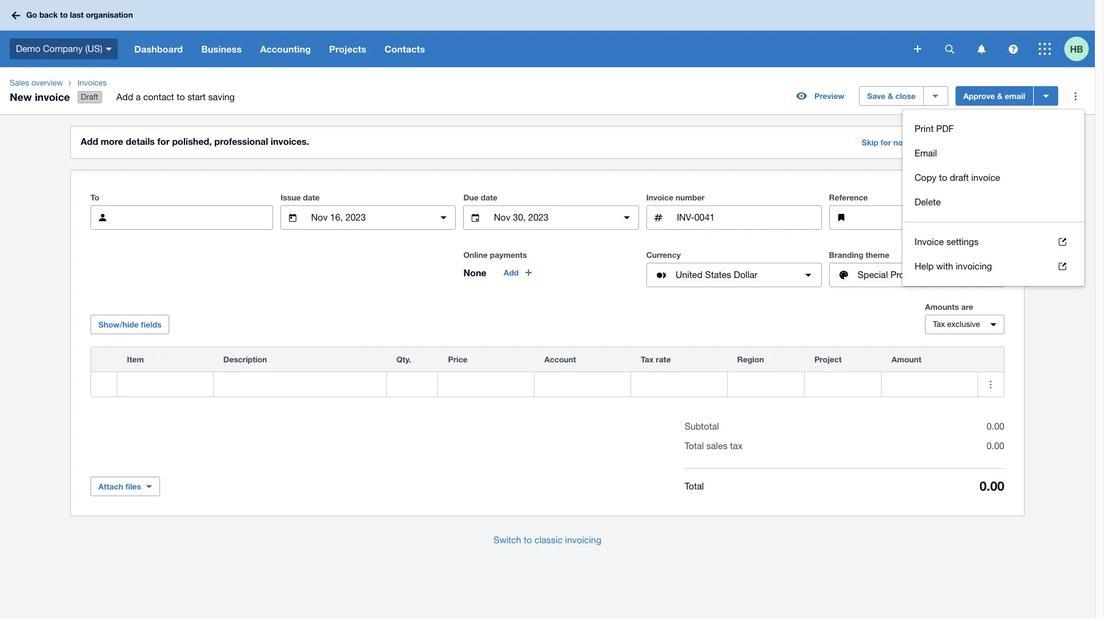 Task type: vqa. For each thing, say whether or not it's contained in the screenshot.
Add a contact to start saving
yes



Task type: describe. For each thing, give the bounding box(es) containing it.
email
[[1005, 91, 1025, 101]]

0 vertical spatial invoice
[[35, 90, 70, 103]]

with
[[936, 261, 953, 271]]

date for issue date
[[303, 193, 320, 202]]

tax rate
[[641, 355, 671, 364]]

price
[[448, 355, 468, 364]]

exclusive
[[947, 320, 980, 329]]

invoicing inside button
[[565, 535, 602, 545]]

start
[[187, 92, 206, 102]]

attach
[[98, 482, 123, 491]]

invoice inside button
[[971, 172, 1000, 183]]

dollar
[[734, 270, 758, 280]]

total for total
[[685, 481, 704, 491]]

projects inside popup button
[[891, 270, 924, 280]]

invoices link
[[73, 77, 245, 89]]

pdf
[[936, 124, 954, 134]]

business button
[[192, 31, 251, 67]]

more line item options image
[[978, 372, 1003, 397]]

contacts button
[[375, 31, 434, 67]]

copy
[[915, 172, 937, 183]]

to inside button
[[939, 172, 947, 183]]

issue date
[[281, 193, 320, 202]]

add more details for polished, professional invoices. status
[[71, 127, 1024, 158]]

contact element
[[90, 205, 273, 230]]

switch
[[494, 535, 521, 545]]

0 horizontal spatial for
[[157, 136, 170, 147]]

skip
[[862, 138, 879, 147]]

invoice settings
[[915, 237, 979, 247]]

Reference text field
[[858, 206, 1004, 229]]

sales overview link
[[5, 77, 68, 89]]

accounting button
[[251, 31, 320, 67]]

banner containing hb
[[0, 0, 1095, 67]]

accounting
[[260, 43, 311, 54]]

1 horizontal spatial invoicing
[[956, 261, 992, 271]]

states
[[705, 270, 731, 280]]

svg image left the 'hb'
[[1039, 43, 1051, 55]]

amounts are
[[925, 302, 973, 312]]

add button
[[496, 263, 541, 282]]

switch to classic invoicing button
[[484, 528, 611, 552]]

draft
[[81, 92, 98, 102]]

organisation
[[86, 10, 133, 20]]

total for total sales tax
[[685, 441, 704, 451]]

more line item options element
[[978, 347, 1004, 372]]

demo company (us) button
[[0, 31, 125, 67]]

help
[[915, 261, 934, 271]]

description
[[223, 355, 267, 364]]

back
[[39, 10, 58, 20]]

rate
[[656, 355, 671, 364]]

demo company (us)
[[16, 43, 102, 54]]

hb
[[1070, 43, 1083, 54]]

skip for now
[[862, 138, 910, 147]]

invoices.
[[271, 136, 309, 147]]

attach files
[[98, 482, 141, 491]]

company
[[43, 43, 83, 54]]

currency
[[646, 250, 681, 260]]

last
[[70, 10, 84, 20]]

dashboard link
[[125, 31, 192, 67]]

due
[[463, 193, 479, 202]]

show/hide fields button
[[90, 315, 169, 334]]

add for add a contact to start saving
[[116, 92, 133, 102]]

invoice line item list element
[[90, 347, 1005, 397]]

add for add more details for polished, professional invoices.
[[81, 136, 98, 147]]

save & close
[[867, 91, 916, 101]]

approve & email
[[963, 91, 1025, 101]]

more date options image for due date
[[615, 205, 639, 230]]

polished,
[[172, 136, 212, 147]]

special projects button
[[829, 263, 1005, 287]]

settings
[[947, 237, 979, 247]]

approve & email button
[[956, 86, 1033, 106]]

online payments
[[463, 250, 527, 260]]

Quantity field
[[387, 373, 438, 396]]

new invoice
[[10, 90, 70, 103]]

sales
[[10, 78, 29, 87]]

Invoice number text field
[[676, 206, 821, 229]]

project
[[815, 355, 842, 364]]

qty.
[[396, 355, 411, 364]]

& for close
[[888, 91, 893, 101]]

amount
[[892, 355, 922, 364]]

preview button
[[789, 86, 852, 106]]

sales overview
[[10, 78, 63, 87]]

to inside button
[[524, 535, 532, 545]]

go back to last organisation link
[[7, 4, 140, 26]]

branding
[[829, 250, 864, 260]]

fields
[[141, 320, 161, 329]]

projects button
[[320, 31, 375, 67]]

a
[[136, 92, 141, 102]]

Due date text field
[[493, 206, 610, 229]]

invoice number
[[646, 193, 705, 202]]

business
[[201, 43, 242, 54]]



Task type: locate. For each thing, give the bounding box(es) containing it.
0 horizontal spatial invoice
[[646, 193, 674, 202]]

projects left the contacts
[[329, 43, 366, 54]]

now
[[894, 138, 910, 147]]

invoice for invoice number
[[646, 193, 674, 202]]

tax for tax exclusive
[[933, 320, 945, 329]]

amounts
[[925, 302, 959, 312]]

add left more
[[81, 136, 98, 147]]

1 horizontal spatial date
[[481, 193, 498, 202]]

& left email
[[997, 91, 1003, 101]]

0 horizontal spatial projects
[[329, 43, 366, 54]]

go
[[26, 10, 37, 20]]

1 vertical spatial add
[[81, 136, 98, 147]]

to left 'start'
[[177, 92, 185, 102]]

attach files button
[[90, 477, 160, 496]]

more date options image for issue date
[[432, 205, 456, 230]]

date right issue
[[303, 193, 320, 202]]

invoice
[[35, 90, 70, 103], [971, 172, 1000, 183]]

(us)
[[85, 43, 102, 54]]

more date options image
[[432, 205, 456, 230], [615, 205, 639, 230]]

to
[[60, 10, 68, 20], [177, 92, 185, 102], [939, 172, 947, 183], [524, 535, 532, 545]]

to left draft
[[939, 172, 947, 183]]

tax down amounts
[[933, 320, 945, 329]]

1 horizontal spatial &
[[997, 91, 1003, 101]]

total sales tax
[[685, 441, 743, 451]]

date for due date
[[481, 193, 498, 202]]

1 horizontal spatial add
[[116, 92, 133, 102]]

1 vertical spatial 0.00
[[987, 441, 1005, 451]]

1 vertical spatial projects
[[891, 270, 924, 280]]

svg image
[[12, 11, 20, 19], [1039, 43, 1051, 55], [977, 44, 985, 53], [1009, 44, 1018, 53], [914, 45, 922, 53]]

0 vertical spatial tax
[[933, 320, 945, 329]]

for right 'details'
[[157, 136, 170, 147]]

2 date from the left
[[481, 193, 498, 202]]

switch to classic invoicing
[[494, 535, 602, 545]]

show/hide fields
[[98, 320, 161, 329]]

1 vertical spatial invoice
[[915, 237, 944, 247]]

0 horizontal spatial invoice
[[35, 90, 70, 103]]

0 vertical spatial 0.00
[[987, 421, 1005, 432]]

skip for now button
[[855, 133, 917, 152]]

0 horizontal spatial invoicing
[[565, 535, 602, 545]]

invoice for invoice settings
[[915, 237, 944, 247]]

invoice left number on the top right
[[646, 193, 674, 202]]

none field inside the invoice line item list element
[[117, 372, 213, 397]]

1 total from the top
[[685, 441, 704, 451]]

sales
[[707, 441, 728, 451]]

& for email
[[997, 91, 1003, 101]]

svg image
[[945, 44, 954, 53], [106, 48, 112, 51]]

save
[[867, 91, 886, 101]]

1 vertical spatial tax
[[641, 355, 654, 364]]

invoicing down the settings
[[956, 261, 992, 271]]

email
[[915, 148, 937, 158]]

account
[[545, 355, 576, 364]]

print
[[915, 124, 934, 134]]

total down total sales tax on the right bottom of page
[[685, 481, 704, 491]]

2 vertical spatial add
[[504, 268, 519, 278]]

svg image up the close
[[914, 45, 922, 53]]

contact
[[143, 92, 174, 102]]

add a contact to start saving
[[116, 92, 235, 102]]

delete button
[[903, 190, 1085, 215]]

group containing print pdf
[[903, 109, 1085, 286]]

0 vertical spatial add
[[116, 92, 133, 102]]

item
[[127, 355, 144, 364]]

overview
[[31, 78, 63, 87]]

number
[[676, 193, 705, 202]]

2 more date options image from the left
[[615, 205, 639, 230]]

navigation containing dashboard
[[125, 31, 906, 67]]

special projects
[[858, 270, 924, 280]]

svg image up approve on the right top
[[977, 44, 985, 53]]

add down payments
[[504, 268, 519, 278]]

date right "due"
[[481, 193, 498, 202]]

1 horizontal spatial svg image
[[945, 44, 954, 53]]

invoicing right classic
[[565, 535, 602, 545]]

1 horizontal spatial invoice
[[915, 237, 944, 247]]

theme
[[866, 250, 890, 260]]

copy to draft invoice
[[915, 172, 1000, 183]]

0 horizontal spatial &
[[888, 91, 893, 101]]

online
[[463, 250, 488, 260]]

add for add
[[504, 268, 519, 278]]

Issue date text field
[[310, 206, 427, 229]]

1 list box from the top
[[903, 109, 1085, 222]]

tax left rate in the right of the page
[[641, 355, 654, 364]]

branding theme
[[829, 250, 890, 260]]

contacts
[[385, 43, 425, 54]]

saving
[[208, 92, 235, 102]]

To text field
[[120, 206, 273, 229]]

0 vertical spatial projects
[[329, 43, 366, 54]]

invoice down 'reference' text box
[[915, 237, 944, 247]]

& right save
[[888, 91, 893, 101]]

region
[[737, 355, 764, 364]]

0 horizontal spatial date
[[303, 193, 320, 202]]

files
[[125, 482, 141, 491]]

2 vertical spatial 0.00
[[980, 479, 1005, 494]]

dashboard
[[134, 43, 183, 54]]

projects right special
[[891, 270, 924, 280]]

2 & from the left
[[997, 91, 1003, 101]]

are
[[961, 302, 973, 312]]

show/hide
[[98, 320, 139, 329]]

0 vertical spatial invoicing
[[956, 261, 992, 271]]

invoice down email 'button'
[[971, 172, 1000, 183]]

1 vertical spatial total
[[685, 481, 704, 491]]

invoice
[[646, 193, 674, 202], [915, 237, 944, 247]]

list box containing print pdf
[[903, 109, 1085, 222]]

1 horizontal spatial more date options image
[[615, 205, 639, 230]]

tax for tax rate
[[641, 355, 654, 364]]

hb button
[[1065, 31, 1095, 67]]

help with invoicing link
[[903, 254, 1085, 279]]

1 horizontal spatial tax
[[933, 320, 945, 329]]

0 horizontal spatial tax
[[641, 355, 654, 364]]

invoice number element
[[646, 205, 822, 230]]

print pdf
[[915, 124, 954, 134]]

for left now
[[881, 138, 891, 147]]

0 horizontal spatial svg image
[[106, 48, 112, 51]]

0.00 for total sales tax
[[987, 441, 1005, 451]]

tax exclusive
[[933, 320, 980, 329]]

1 horizontal spatial for
[[881, 138, 891, 147]]

due date
[[463, 193, 498, 202]]

special
[[858, 270, 888, 280]]

0 vertical spatial total
[[685, 441, 704, 451]]

0.00 for subtotal
[[987, 421, 1005, 432]]

1 & from the left
[[888, 91, 893, 101]]

0 horizontal spatial more date options image
[[432, 205, 456, 230]]

subtotal
[[685, 421, 719, 432]]

help with invoicing
[[915, 261, 992, 271]]

1 horizontal spatial invoice
[[971, 172, 1000, 183]]

reference
[[829, 193, 868, 202]]

0 horizontal spatial add
[[81, 136, 98, 147]]

for
[[157, 136, 170, 147], [881, 138, 891, 147]]

delete
[[915, 197, 941, 207]]

1 date from the left
[[303, 193, 320, 202]]

united states dollar button
[[646, 263, 822, 287]]

tax
[[730, 441, 743, 451]]

to left the last
[[60, 10, 68, 20]]

list box containing invoice settings
[[903, 222, 1085, 286]]

add inside status
[[81, 136, 98, 147]]

for inside 'button'
[[881, 138, 891, 147]]

navigation
[[125, 31, 906, 67]]

list box
[[903, 109, 1085, 222], [903, 222, 1085, 286]]

2 horizontal spatial add
[[504, 268, 519, 278]]

to right switch
[[524, 535, 532, 545]]

svg image left the go
[[12, 11, 20, 19]]

0 vertical spatial invoice
[[646, 193, 674, 202]]

total down subtotal
[[685, 441, 704, 451]]

to inside banner
[[60, 10, 68, 20]]

go back to last organisation
[[26, 10, 133, 20]]

1 more date options image from the left
[[432, 205, 456, 230]]

professional
[[214, 136, 268, 147]]

add left a
[[116, 92, 133, 102]]

banner
[[0, 0, 1095, 67]]

group
[[903, 109, 1085, 286]]

tax inside popup button
[[933, 320, 945, 329]]

invoice settings link
[[903, 230, 1085, 254]]

add inside button
[[504, 268, 519, 278]]

approve
[[963, 91, 995, 101]]

details
[[126, 136, 155, 147]]

1 vertical spatial invoice
[[971, 172, 1000, 183]]

add more details for polished, professional invoices.
[[81, 136, 309, 147]]

print pdf button
[[903, 117, 1085, 141]]

0.00
[[987, 421, 1005, 432], [987, 441, 1005, 451], [980, 479, 1005, 494]]

more
[[101, 136, 123, 147]]

demo
[[16, 43, 40, 54]]

invoice down overview
[[35, 90, 70, 103]]

2 total from the top
[[685, 481, 704, 491]]

1 horizontal spatial projects
[[891, 270, 924, 280]]

tax inside the invoice line item list element
[[641, 355, 654, 364]]

united states dollar
[[676, 270, 758, 280]]

close
[[896, 91, 916, 101]]

svg image inside go back to last organisation link
[[12, 11, 20, 19]]

email button
[[903, 141, 1085, 166]]

classic
[[535, 535, 563, 545]]

svg image up email
[[1009, 44, 1018, 53]]

add
[[116, 92, 133, 102], [81, 136, 98, 147], [504, 268, 519, 278]]

1 vertical spatial invoicing
[[565, 535, 602, 545]]

svg image inside demo company (us) popup button
[[106, 48, 112, 51]]

None field
[[117, 372, 213, 397]]

2 list box from the top
[[903, 222, 1085, 286]]

copy to draft invoice button
[[903, 166, 1085, 190]]

Price field
[[438, 373, 534, 396]]

united
[[676, 270, 703, 280]]

none
[[463, 267, 487, 278]]

projects inside dropdown button
[[329, 43, 366, 54]]

more invoice options image
[[1063, 84, 1088, 108]]

draft
[[950, 172, 969, 183]]

navigation inside banner
[[125, 31, 906, 67]]



